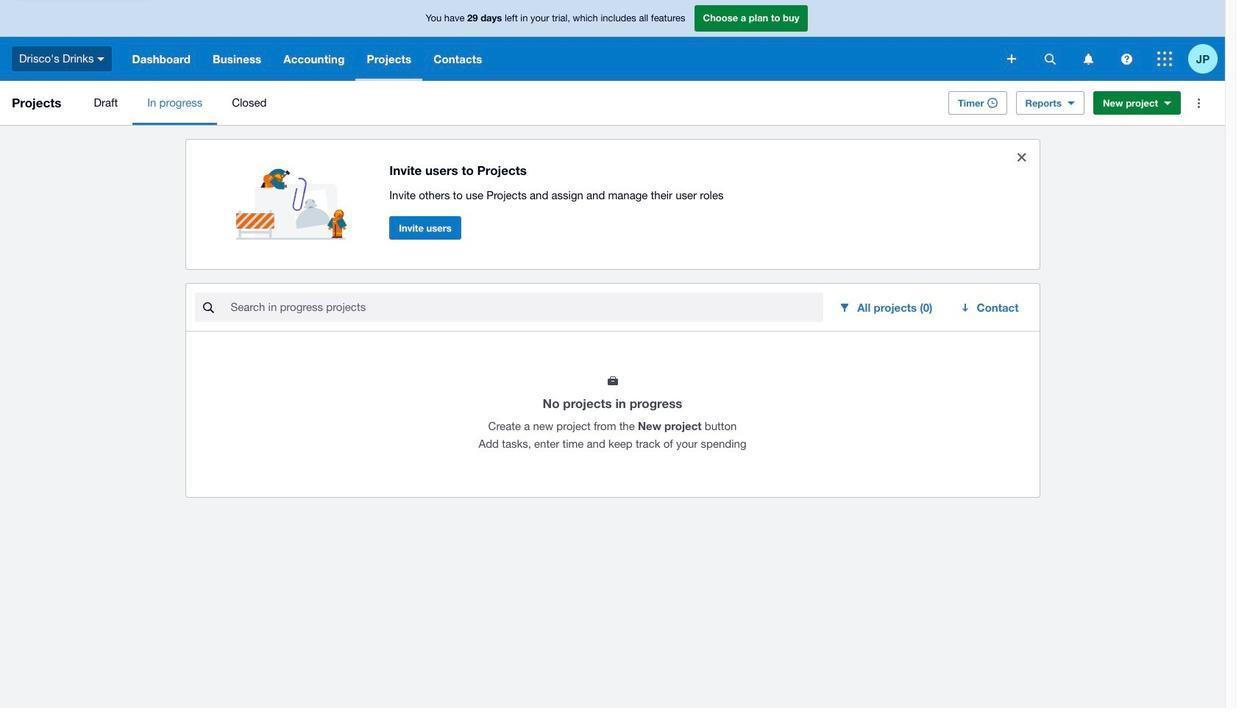 Task type: locate. For each thing, give the bounding box(es) containing it.
Search in progress projects search field
[[229, 294, 824, 322]]

banner
[[0, 0, 1225, 81]]

invite users to projects image
[[236, 152, 354, 240]]

svg image
[[1158, 52, 1172, 66], [1045, 53, 1056, 64], [1121, 53, 1132, 64], [1007, 54, 1016, 63], [97, 57, 105, 61]]



Task type: vqa. For each thing, say whether or not it's contained in the screenshot.
Clear image
yes



Task type: describe. For each thing, give the bounding box(es) containing it.
svg image
[[1084, 53, 1093, 64]]

clear image
[[1007, 143, 1037, 172]]

more options image
[[1184, 88, 1214, 118]]



